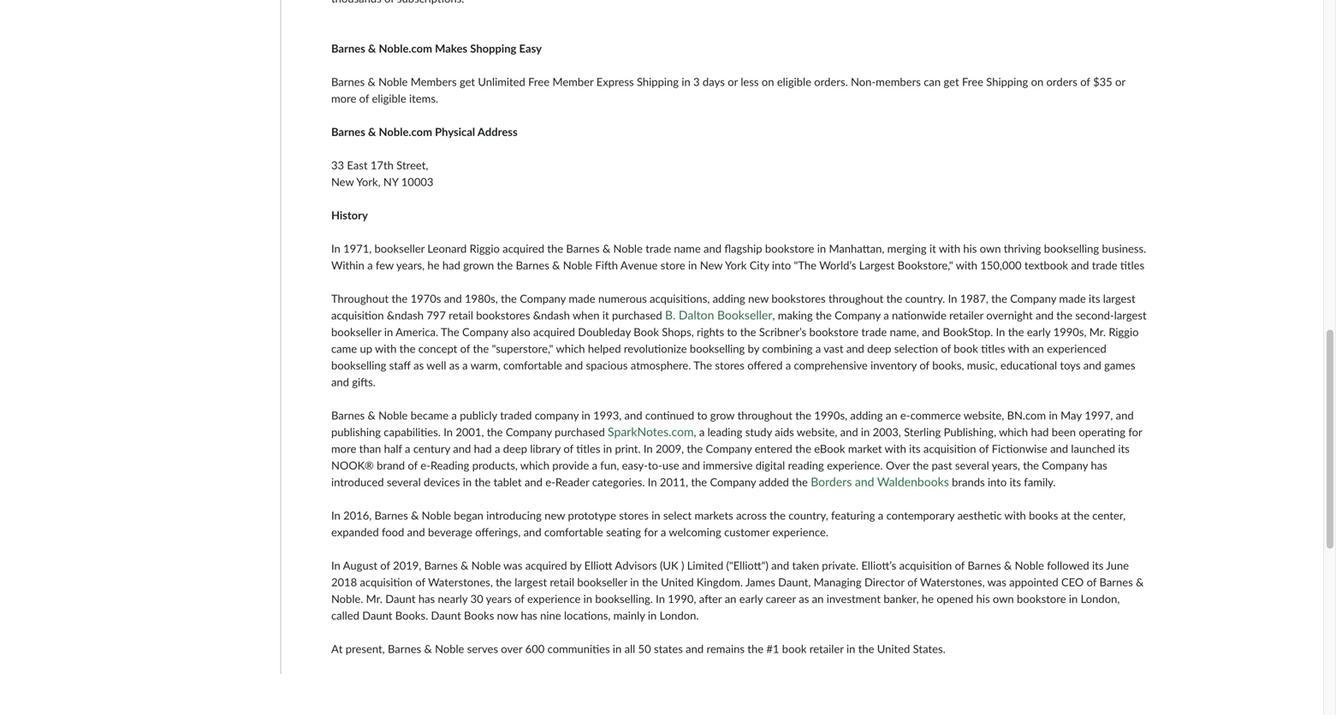 Task type: locate. For each thing, give the bounding box(es) containing it.
for inside in 2016, barnes & noble began introducing new prototype stores in select markets across the country, featuring a contemporary aesthetic with books at the center, expanded food and beverage offerings, and comfortable seating for a welcoming customer experience.
[[644, 526, 658, 539]]

stores
[[715, 359, 745, 372], [619, 509, 649, 523]]

of up now
[[515, 592, 525, 606]]

own
[[980, 242, 1001, 255], [993, 592, 1014, 606]]

with inside in 2016, barnes & noble began introducing new prototype stores in select markets across the country, featuring a contemporary aesthetic with books at the center, expanded food and beverage offerings, and comfortable seating for a welcoming customer experience.
[[1005, 509, 1027, 523]]

0 horizontal spatial titles
[[577, 442, 601, 456]]

0 vertical spatial it
[[930, 242, 937, 255]]

publishing,
[[944, 425, 997, 439]]

b. dalton bookseller
[[665, 308, 773, 322]]

deep inside , a leading study aids website, and in 2003, sterling publishing, which had been operating for more than half a century and had a deep library of titles in print. in 2009, the company entered the ebook market with its acquisition of fictionwise and launched its nook® brand of e-reading products, which provide a fun, easy-to-use and immersive digital reading experience. over the past several years, the company has introduced several devices in the tablet and e-reader categories. in 2011, the company added the
[[503, 442, 528, 456]]

acquired inside , making the company a nationwide retailer overnight and the second-largest bookseller in america. the company also acquired doubleday book shops, rights to the scribner's bookstore trade name, and bookstop. in the early 1990s, mr. riggio came up with the concept of the "superstore," which helped revolutionize bookselling by combining a vast and deep selection of book titles with an experienced bookselling staff as well as a warm, comfortable and spacious atmosphere. the stores offered a comprehensive inventory of books, music, educational toys and games and gifts.
[[534, 325, 575, 339]]

0 vertical spatial comfortable
[[504, 359, 562, 372]]

barnes & noble became a publicly traded company in 1993, and continued to grow throughout the 1990s, adding an e-commerce website, bn.com in may 1997, and publishing capabilities. in 2001, the company purchased
[[331, 409, 1134, 439]]

orders.
[[815, 75, 848, 88]]

0 vertical spatial adding
[[713, 292, 746, 306]]

0 horizontal spatial to
[[697, 409, 708, 422]]

and up daunt,
[[772, 559, 790, 573]]

e- inside barnes & noble became a publicly traded company in 1993, and continued to grow throughout the 1990s, adding an e-commerce website, bn.com in may 1997, and publishing capabilities. in 2001, the company purchased
[[901, 409, 911, 422]]

experience. down "country,"
[[773, 526, 829, 539]]

noble inside barnes & noble became a publicly traded company in 1993, and continued to grow throughout the 1990s, adding an e-commerce website, bn.com in may 1997, and publishing capabilities. in 2001, the company purchased
[[379, 409, 408, 422]]

products,
[[472, 459, 518, 472]]

1990s, inside barnes & noble became a publicly traded company in 1993, and continued to grow throughout the 1990s, adding an e-commerce website, bn.com in may 1997, and publishing capabilities. in 2001, the company purchased
[[815, 409, 848, 422]]

in inside barnes & noble members get unlimited free member express shipping in 3 days or less on eligible orders. non-members can get free shipping on orders of $35 or more of eligible items.
[[682, 75, 691, 88]]

noble inside barnes & noble members get unlimited free member express shipping in 3 days or less on eligible orders. non-members can get free shipping on orders of $35 or more of eligible items.
[[379, 75, 408, 88]]

to
[[727, 325, 738, 339], [697, 409, 708, 422]]

makes
[[435, 41, 468, 55]]

for right seating
[[644, 526, 658, 539]]

1 horizontal spatial website,
[[964, 409, 1005, 422]]

0 vertical spatial by
[[748, 342, 760, 356]]

his right opened
[[977, 592, 990, 606]]

1 vertical spatial titles
[[982, 342, 1006, 356]]

1 vertical spatial acquired
[[534, 325, 575, 339]]

of left $35
[[1081, 75, 1091, 88]]

0 vertical spatial stores
[[715, 359, 745, 372]]

company down traded
[[506, 425, 552, 439]]

riggio inside 'in 1971, bookseller leonard riggio acquired the barnes & noble trade name and flagship bookstore in manhattan, merging it with his own thriving bookselling business. within a few years, he had grown the barnes & noble fifth avenue store in new york city into "the world's largest bookstore," with 150,000 textbook and trade titles'
[[470, 242, 500, 255]]

0 vertical spatial which
[[556, 342, 585, 356]]

1 horizontal spatial stores
[[715, 359, 745, 372]]

a down the combining
[[786, 359, 791, 372]]

street,
[[397, 158, 428, 172]]

noble up beverage
[[422, 509, 451, 523]]

also
[[511, 325, 531, 339]]

new inside 'in 1971, bookseller leonard riggio acquired the barnes & noble trade name and flagship bookstore in manhattan, merging it with his own thriving bookselling business. within a few years, he had grown the barnes & noble fifth avenue store in new york city into "the world's largest bookstore," with 150,000 textbook and trade titles'
[[700, 258, 723, 272]]

1 horizontal spatial united
[[878, 642, 911, 656]]

0 vertical spatial the
[[441, 325, 460, 339]]

0 horizontal spatial as
[[414, 359, 424, 372]]

has up books.
[[419, 592, 435, 606]]

& inside barnes & noble became a publicly traded company in 1993, and continued to grow throughout the 1990s, adding an e-commerce website, bn.com in may 1997, and publishing capabilities. in 2001, the company purchased
[[368, 409, 376, 422]]

1 vertical spatial comfortable
[[545, 526, 603, 539]]

2 vertical spatial had
[[474, 442, 492, 456]]

borders and waldenbooks link
[[811, 475, 949, 489]]

barnes inside in 2016, barnes & noble began introducing new prototype stores in select markets across the country, featuring a contemporary aesthetic with books at the center, expanded food and beverage offerings, and comfortable seating for a welcoming customer experience.
[[375, 509, 408, 523]]

1 horizontal spatial shipping
[[987, 75, 1029, 88]]

company inside barnes & noble became a publicly traded company in 1993, and continued to grow throughout the 1990s, adding an e-commerce website, bn.com in may 1997, and publishing capabilities. in 2001, the company purchased
[[506, 425, 552, 439]]

0 horizontal spatial shipping
[[637, 75, 679, 88]]

throughout down world's
[[829, 292, 884, 306]]

its inside in august of 2019, barnes & noble was acquired by elliott advisors (uk ) limited ("elliott") and taken private. elliott's acquisition of barnes & noble followed its june 2018 acquisition of waterstones, the largest retail bookseller in the united kingdom. james daunt, managing director of waterstones, was appointed ceo of barnes & noble. mr. daunt has nearly 30 years of experience in bookselling. in 1990, after an early career as an investment banker, he opened his own bookstore in london, called daunt books. daunt books now has nine locations, mainly in london.
[[1093, 559, 1104, 573]]

adding
[[713, 292, 746, 306], [851, 409, 883, 422]]

noble.
[[331, 592, 363, 606]]

in left 2016,
[[331, 509, 341, 523]]

1 horizontal spatial get
[[944, 75, 960, 88]]

his up 1987,
[[964, 242, 977, 255]]

of down the 'selection'
[[920, 359, 930, 372]]

1 horizontal spatial new
[[748, 292, 769, 306]]

company up overnight
[[1011, 292, 1057, 306]]

1 vertical spatial into
[[988, 475, 1007, 489]]

1 horizontal spatial it
[[930, 242, 937, 255]]

e- down provide
[[546, 475, 556, 489]]

1 horizontal spatial trade
[[862, 325, 887, 339]]

for inside , a leading study aids website, and in 2003, sterling publishing, which had been operating for more than half a century and had a deep library of titles in print. in 2009, the company entered the ebook market with its acquisition of fictionwise and launched its nook® brand of e-reading products, which provide a fun, easy-to-use and immersive digital reading experience. over the past several years, the company has introduced several devices in the tablet and e-reader categories. in 2011, the company added the
[[1129, 425, 1143, 439]]

which down library
[[521, 459, 550, 472]]

1 vertical spatial book
[[783, 642, 807, 656]]

titles up provide
[[577, 442, 601, 456]]

, inside , making the company a nationwide retailer overnight and the second-largest bookseller in america. the company also acquired doubleday book shops, rights to the scribner's bookstore trade name, and bookstop. in the early 1990s, mr. riggio came up with the concept of the "superstore," which helped revolutionize bookselling by combining a vast and deep selection of book titles with an experienced bookselling staff as well as a warm, comfortable and spacious atmosphere. the stores offered a comprehensive inventory of books, music, educational toys and games and gifts.
[[773, 309, 775, 322]]

which
[[556, 342, 585, 356], [999, 425, 1029, 439], [521, 459, 550, 472]]

fifth
[[595, 258, 618, 272]]

0 horizontal spatial made
[[569, 292, 596, 306]]

to inside barnes & noble became a publicly traded company in 1993, and continued to grow throughout the 1990s, adding an e-commerce website, bn.com in may 1997, and publishing capabilities. in 2001, the company purchased
[[697, 409, 708, 422]]

the up concept
[[441, 325, 460, 339]]

avenue
[[621, 258, 658, 272]]

titles up music, at the bottom right of the page
[[982, 342, 1006, 356]]

150,000
[[981, 258, 1022, 272]]

website, up 'publishing,'
[[964, 409, 1005, 422]]

"the
[[794, 258, 817, 272]]

2 horizontal spatial trade
[[1092, 258, 1118, 272]]

he inside in august of 2019, barnes & noble was acquired by elliott advisors (uk ) limited ("elliott") and taken private. elliott's acquisition of barnes & noble followed its june 2018 acquisition of waterstones, the largest retail bookseller in the united kingdom. james daunt, managing director of waterstones, was appointed ceo of barnes & noble. mr. daunt has nearly 30 years of experience in bookselling. in 1990, after an early career as an investment banker, he opened his own bookstore in london, called daunt books. daunt books now has nine locations, mainly in london.
[[922, 592, 934, 606]]

for
[[1129, 425, 1143, 439], [644, 526, 658, 539]]

has
[[1091, 459, 1108, 472], [419, 592, 435, 606], [521, 609, 538, 623]]

0 vertical spatial throughout
[[829, 292, 884, 306]]

operating
[[1079, 425, 1126, 439]]

entered
[[755, 442, 793, 456]]

in inside , making the company a nationwide retailer overnight and the second-largest bookseller in america. the company also acquired doubleday book shops, rights to the scribner's bookstore trade name, and bookstop. in the early 1990s, mr. riggio came up with the concept of the "superstore," which helped revolutionize bookselling by combining a vast and deep selection of book titles with an experienced bookselling staff as well as a warm, comfortable and spacious atmosphere. the stores offered a comprehensive inventory of books, music, educational toys and games and gifts.
[[384, 325, 393, 339]]

2 noble.com from the top
[[379, 125, 432, 139]]

or left less
[[728, 75, 738, 88]]

elliott
[[585, 559, 613, 573]]

website, inside , a leading study aids website, and in 2003, sterling publishing, which had been operating for more than half a century and had a deep library of titles in print. in 2009, the company entered the ebook market with its acquisition of fictionwise and launched its nook® brand of e-reading products, which provide a fun, easy-to-use and immersive digital reading experience. over the past several years, the company has introduced several devices in the tablet and e-reader categories. in 2011, the company added the
[[797, 425, 838, 439]]

& down books.
[[424, 642, 432, 656]]

noble left fifth
[[563, 258, 593, 272]]

0 vertical spatial ,
[[773, 309, 775, 322]]

its down operating
[[1119, 442, 1130, 456]]

2 vertical spatial titles
[[577, 442, 601, 456]]

it up bookstore,"
[[930, 242, 937, 255]]

opened
[[937, 592, 974, 606]]

2 vertical spatial largest
[[515, 576, 547, 589]]

acquisition down throughout
[[331, 309, 384, 322]]

1 vertical spatial by
[[570, 559, 582, 573]]

early inside in august of 2019, barnes & noble was acquired by elliott advisors (uk ) limited ("elliott") and taken private. elliott's acquisition of barnes & noble followed its june 2018 acquisition of waterstones, the largest retail bookseller in the united kingdom. james daunt, managing director of waterstones, was appointed ceo of barnes & noble. mr. daunt has nearly 30 years of experience in bookselling. in 1990, after an early career as an investment banker, he opened his own bookstore in london, called daunt books. daunt books now has nine locations, mainly in london.
[[740, 592, 763, 606]]

new up bookseller
[[748, 292, 769, 306]]

leading
[[708, 425, 743, 439]]

1990s, inside , making the company a nationwide retailer overnight and the second-largest bookseller in america. the company also acquired doubleday book shops, rights to the scribner's bookstore trade name, and bookstop. in the early 1990s, mr. riggio came up with the concept of the "superstore," which helped revolutionize bookselling by combining a vast and deep selection of book titles with an experienced bookselling staff as well as a warm, comfortable and spacious atmosphere. the stores offered a comprehensive inventory of books, music, educational toys and games and gifts.
[[1054, 325, 1087, 339]]

he down leonard at the top left of page
[[428, 258, 440, 272]]

retailer up bookstop.
[[950, 309, 984, 322]]

1 horizontal spatial waterstones,
[[920, 576, 985, 589]]

experience. inside , a leading study aids website, and in 2003, sterling publishing, which had been operating for more than half a century and had a deep library of titles in print. in 2009, the company entered the ebook market with its acquisition of fictionwise and launched its nook® brand of e-reading products, which provide a fun, easy-to-use and immersive digital reading experience. over the past several years, the company has introduced several devices in the tablet and e-reader categories. in 2011, the company added the
[[827, 459, 883, 472]]

adding inside barnes & noble became a publicly traded company in 1993, and continued to grow throughout the 1990s, adding an e-commerce website, bn.com in may 1997, and publishing capabilities. in 2001, the company purchased
[[851, 409, 883, 422]]

1 horizontal spatial he
[[922, 592, 934, 606]]

had down leonard at the top left of page
[[443, 258, 461, 272]]

he
[[428, 258, 440, 272], [922, 592, 934, 606]]

several
[[956, 459, 990, 472], [387, 475, 421, 489]]

more inside barnes & noble members get unlimited free member express shipping in 3 days or less on eligible orders. non-members can get free shipping on orders of $35 or more of eligible items.
[[331, 91, 357, 105]]

1 vertical spatial retail
[[550, 576, 575, 589]]

capabilities.
[[384, 425, 441, 439]]

comfortable down prototype
[[545, 526, 603, 539]]

0 horizontal spatial deep
[[503, 442, 528, 456]]

largest up second-
[[1104, 292, 1136, 306]]

& right "ceo"
[[1136, 576, 1144, 589]]

by inside in august of 2019, barnes & noble was acquired by elliott advisors (uk ) limited ("elliott") and taken private. elliott's acquisition of barnes & noble followed its june 2018 acquisition of waterstones, the largest retail bookseller in the united kingdom. james daunt, managing director of waterstones, was appointed ceo of barnes & noble. mr. daunt has nearly 30 years of experience in bookselling. in 1990, after an early career as an investment banker, he opened his own bookstore in london, called daunt books. daunt books now has nine locations, mainly in london.
[[570, 559, 582, 573]]

in august of 2019, barnes & noble was acquired by elliott advisors (uk ) limited ("elliott") and taken private. elliott's acquisition of barnes & noble followed its june 2018 acquisition of waterstones, the largest retail bookseller in the united kingdom. james daunt, managing director of waterstones, was appointed ceo of barnes & noble. mr. daunt has nearly 30 years of experience in bookselling. in 1990, after an early career as an investment banker, he opened his own bookstore in london, called daunt books. daunt books now has nine locations, mainly in london.
[[331, 559, 1144, 623]]

at
[[331, 642, 343, 656]]

united up 1990,
[[661, 576, 694, 589]]

1 vertical spatial he
[[922, 592, 934, 606]]

0 horizontal spatial years,
[[396, 258, 425, 272]]

largest inside in august of 2019, barnes & noble was acquired by elliott advisors (uk ) limited ("elliott") and taken private. elliott's acquisition of barnes & noble followed its june 2018 acquisition of waterstones, the largest retail bookseller in the united kingdom. james daunt, managing director of waterstones, was appointed ceo of barnes & noble. mr. daunt has nearly 30 years of experience in bookselling. in 1990, after an early career as an investment banker, he opened his own bookstore in london, called daunt books. daunt books now has nine locations, mainly in london.
[[515, 576, 547, 589]]

in inside in 2016, barnes & noble began introducing new prototype stores in select markets across the country, featuring a contemporary aesthetic with books at the center, expanded food and beverage offerings, and comfortable seating for a welcoming customer experience.
[[652, 509, 661, 523]]

he right banker,
[[922, 592, 934, 606]]

0 vertical spatial for
[[1129, 425, 1143, 439]]

website, up ebook
[[797, 425, 838, 439]]

$35
[[1094, 75, 1113, 88]]

immersive
[[703, 459, 753, 472]]

2 vertical spatial bookstore
[[1017, 592, 1067, 606]]

library
[[530, 442, 561, 456]]

1 horizontal spatial or
[[1116, 75, 1126, 88]]

,
[[773, 309, 775, 322], [694, 425, 697, 439]]

1 vertical spatial retailer
[[810, 642, 844, 656]]

1 horizontal spatial on
[[1032, 75, 1044, 88]]

easy
[[519, 41, 542, 55]]

1 vertical spatial eligible
[[372, 91, 406, 105]]

as inside in august of 2019, barnes & noble was acquired by elliott advisors (uk ) limited ("elliott") and taken private. elliott's acquisition of barnes & noble followed its june 2018 acquisition of waterstones, the largest retail bookseller in the united kingdom. james daunt, managing director of waterstones, was appointed ceo of barnes & noble. mr. daunt has nearly 30 years of experience in bookselling. in 1990, after an early career as an investment banker, he opened his own bookstore in london, called daunt books. daunt books now has nine locations, mainly in london.
[[799, 592, 810, 606]]

throughout the 1970s and 1980s, the company made numerous acquisitions, adding new bookstores throughout the country. in 1987, the company made its largest acquisition &ndash 797 retail bookstores &ndash when it purchased
[[331, 292, 1136, 322]]

1 horizontal spatial for
[[1129, 425, 1143, 439]]

1 get from the left
[[460, 75, 475, 88]]

waterstones, up nearly
[[428, 576, 493, 589]]

0 horizontal spatial united
[[661, 576, 694, 589]]

brands
[[952, 475, 985, 489]]

0 horizontal spatial by
[[570, 559, 582, 573]]

& inside in 2016, barnes & noble began introducing new prototype stores in select markets across the country, featuring a contemporary aesthetic with books at the center, expanded food and beverage offerings, and comfortable seating for a welcoming customer experience.
[[411, 509, 419, 523]]

waterstones,
[[428, 576, 493, 589], [920, 576, 985, 589]]

1 vertical spatial largest
[[1115, 309, 1147, 322]]

& up appointed
[[1004, 559, 1012, 573]]

0 horizontal spatial throughout
[[738, 409, 793, 422]]

bookselling up the gifts.
[[331, 359, 386, 372]]

riggio inside , making the company a nationwide retailer overnight and the second-largest bookseller in america. the company also acquired doubleday book shops, rights to the scribner's bookstore trade name, and bookstop. in the early 1990s, mr. riggio came up with the concept of the "superstore," which helped revolutionize bookselling by combining a vast and deep selection of book titles with an experienced bookselling staff as well as a warm, comfortable and spacious atmosphere. the stores offered a comprehensive inventory of books, music, educational toys and games and gifts.
[[1109, 325, 1139, 339]]

1 vertical spatial new
[[700, 258, 723, 272]]

company up the vast
[[835, 309, 881, 322]]

the
[[441, 325, 460, 339], [694, 359, 712, 372]]

1 &ndash from the left
[[387, 309, 424, 322]]

2 horizontal spatial bookselling
[[1044, 242, 1100, 255]]

0 vertical spatial more
[[331, 91, 357, 105]]

acquisition inside , a leading study aids website, and in 2003, sterling publishing, which had been operating for more than half a century and had a deep library of titles in print. in 2009, the company entered the ebook market with its acquisition of fictionwise and launched its nook® brand of e-reading products, which provide a fun, easy-to-use and immersive digital reading experience. over the past several years, the company has introduced several devices in the tablet and e-reader categories. in 2011, the company added the
[[924, 442, 977, 456]]

its inside borders and waldenbooks brands into its family.
[[1010, 475, 1022, 489]]

remains
[[707, 642, 745, 656]]

country.
[[906, 292, 946, 306]]

books.
[[395, 609, 428, 623]]

deep up products,
[[503, 442, 528, 456]]

2 get from the left
[[944, 75, 960, 88]]

0 horizontal spatial website,
[[797, 425, 838, 439]]

into right the city
[[772, 258, 791, 272]]

express
[[597, 75, 634, 88]]

the down rights
[[694, 359, 712, 372]]

beverage
[[428, 526, 473, 539]]

well
[[427, 359, 447, 372]]

shipping left 3
[[637, 75, 679, 88]]

0 vertical spatial 1990s,
[[1054, 325, 1087, 339]]

a inside barnes & noble became a publicly traded company in 1993, and continued to grow throughout the 1990s, adding an e-commerce website, bn.com in may 1997, and publishing capabilities. in 2001, the company purchased
[[452, 409, 457, 422]]

, inside , a leading study aids website, and in 2003, sterling publishing, which had been operating for more than half a century and had a deep library of titles in print. in 2009, the company entered the ebook market with its acquisition of fictionwise and launched its nook® brand of e-reading products, which provide a fun, easy-to-use and immersive digital reading experience. over the past several years, the company has introduced several devices in the tablet and e-reader categories. in 2011, the company added the
[[694, 425, 697, 439]]

a left few
[[367, 258, 373, 272]]

1 vertical spatial it
[[603, 309, 609, 322]]

has down launched
[[1091, 459, 1108, 472]]

in inside barnes & noble became a publicly traded company in 1993, and continued to grow throughout the 1990s, adding an e-commerce website, bn.com in may 1997, and publishing capabilities. in 2001, the company purchased
[[444, 425, 453, 439]]

mr. inside , making the company a nationwide retailer overnight and the second-largest bookseller in america. the company also acquired doubleday book shops, rights to the scribner's bookstore trade name, and bookstop. in the early 1990s, mr. riggio came up with the concept of the "superstore," which helped revolutionize bookselling by combining a vast and deep selection of book titles with an experienced bookselling staff as well as a warm, comfortable and spacious atmosphere. the stores offered a comprehensive inventory of books, music, educational toys and games and gifts.
[[1090, 325, 1106, 339]]

1 horizontal spatial retailer
[[950, 309, 984, 322]]

can
[[924, 75, 941, 88]]

company down "immersive"
[[710, 475, 756, 489]]

0 horizontal spatial waterstones,
[[428, 576, 493, 589]]

1 horizontal spatial as
[[449, 359, 460, 372]]

0 vertical spatial his
[[964, 242, 977, 255]]

& left the makes on the top left of the page
[[368, 41, 376, 55]]

years, inside 'in 1971, bookseller leonard riggio acquired the barnes & noble trade name and flagship bookstore in manhattan, merging it with his own thriving bookselling business. within a few years, he had grown the barnes & noble fifth avenue store in new york city into "the world's largest bookstore," with 150,000 textbook and trade titles'
[[396, 258, 425, 272]]

career
[[766, 592, 796, 606]]

aids
[[775, 425, 794, 439]]

years, down fictionwise
[[992, 459, 1021, 472]]

0 horizontal spatial book
[[783, 642, 807, 656]]

up
[[360, 342, 373, 356]]

united
[[661, 576, 694, 589], [878, 642, 911, 656]]

1 vertical spatial years,
[[992, 459, 1021, 472]]

bookstore inside in august of 2019, barnes & noble was acquired by elliott advisors (uk ) limited ("elliott") and taken private. elliott's acquisition of barnes & noble followed its june 2018 acquisition of waterstones, the largest retail bookseller in the united kingdom. james daunt, managing director of waterstones, was appointed ceo of barnes & noble. mr. daunt has nearly 30 years of experience in bookselling. in 1990, after an early career as an investment banker, he opened his own bookstore in london, called daunt books. daunt books now has nine locations, mainly in london.
[[1017, 592, 1067, 606]]

its left june on the bottom
[[1093, 559, 1104, 573]]

bookstore up the '"the'
[[765, 242, 815, 255]]

riggio down second-
[[1109, 325, 1139, 339]]

retailer right #1
[[810, 642, 844, 656]]

limited
[[687, 559, 724, 573]]

by inside , making the company a nationwide retailer overnight and the second-largest bookseller in america. the company also acquired doubleday book shops, rights to the scribner's bookstore trade name, and bookstop. in the early 1990s, mr. riggio came up with the concept of the "superstore," which helped revolutionize bookselling by combining a vast and deep selection of book titles with an experienced bookselling staff as well as a warm, comfortable and spacious atmosphere. the stores offered a comprehensive inventory of books, music, educational toys and games and gifts.
[[748, 342, 760, 356]]

1 horizontal spatial purchased
[[612, 309, 663, 322]]

for right operating
[[1129, 425, 1143, 439]]

had
[[443, 258, 461, 272], [1031, 425, 1049, 439], [474, 442, 492, 456]]

0 vertical spatial bookseller
[[375, 242, 425, 255]]

of
[[1081, 75, 1091, 88], [359, 91, 369, 105], [460, 342, 470, 356], [941, 342, 951, 356], [920, 359, 930, 372], [564, 442, 574, 456], [979, 442, 989, 456], [408, 459, 418, 472], [380, 559, 390, 573], [955, 559, 965, 573], [416, 576, 426, 589], [908, 576, 918, 589], [1087, 576, 1097, 589], [515, 592, 525, 606]]

noble.com for physical
[[379, 125, 432, 139]]

1 more from the top
[[331, 91, 357, 105]]

throughout inside barnes & noble became a publicly traded company in 1993, and continued to grow throughout the 1990s, adding an e-commerce website, bn.com in may 1997, and publishing capabilities. in 2001, the company purchased
[[738, 409, 793, 422]]

purchased
[[612, 309, 663, 322], [555, 425, 605, 439]]

0 vertical spatial acquired
[[503, 242, 545, 255]]

came
[[331, 342, 357, 356]]

in
[[331, 242, 341, 255], [948, 292, 958, 306], [996, 325, 1006, 339], [444, 425, 453, 439], [644, 442, 653, 456], [648, 475, 657, 489], [331, 509, 341, 523], [331, 559, 341, 573], [656, 592, 665, 606]]

daunt
[[386, 592, 416, 606], [362, 609, 393, 623], [431, 609, 461, 623]]

experience.
[[827, 459, 883, 472], [773, 526, 829, 539]]

1 vertical spatial purchased
[[555, 425, 605, 439]]

in left 'america.'
[[384, 325, 393, 339]]

titles inside 'in 1971, bookseller leonard riggio acquired the barnes & noble trade name and flagship bookstore in manhattan, merging it with his own thriving bookselling business. within a few years, he had grown the barnes & noble fifth avenue store in new york city into "the world's largest bookstore," with 150,000 textbook and trade titles'
[[1121, 258, 1145, 272]]

atmosphere.
[[631, 359, 691, 372]]

appointed
[[1010, 576, 1059, 589]]

member
[[553, 75, 594, 88]]

0 horizontal spatial 1990s,
[[815, 409, 848, 422]]

1 horizontal spatial &ndash
[[533, 309, 570, 322]]

0 horizontal spatial bookselling
[[331, 359, 386, 372]]

2 more from the top
[[331, 442, 357, 456]]

1 vertical spatial united
[[878, 642, 911, 656]]

retail inside in august of 2019, barnes & noble was acquired by elliott advisors (uk ) limited ("elliott") and taken private. elliott's acquisition of barnes & noble followed its june 2018 acquisition of waterstones, the largest retail bookseller in the united kingdom. james daunt, managing director of waterstones, was appointed ceo of barnes & noble. mr. daunt has nearly 30 years of experience in bookselling. in 1990, after an early career as an investment banker, he opened his own bookstore in london, called daunt books. daunt books now has nine locations, mainly in london.
[[550, 576, 575, 589]]

0 horizontal spatial several
[[387, 475, 421, 489]]

to down bookseller
[[727, 325, 738, 339]]

1 vertical spatial deep
[[503, 442, 528, 456]]

united inside in august of 2019, barnes & noble was acquired by elliott advisors (uk ) limited ("elliott") and taken private. elliott's acquisition of barnes & noble followed its june 2018 acquisition of waterstones, the largest retail bookseller in the united kingdom. james daunt, managing director of waterstones, was appointed ceo of barnes & noble. mr. daunt has nearly 30 years of experience in bookselling. in 1990, after an early career as an investment banker, he opened his own bookstore in london, called daunt books. daunt books now has nine locations, mainly in london.
[[661, 576, 694, 589]]

continued
[[646, 409, 695, 422]]

1 vertical spatial for
[[644, 526, 658, 539]]

which inside , making the company a nationwide retailer overnight and the second-largest bookseller in america. the company also acquired doubleday book shops, rights to the scribner's bookstore trade name, and bookstop. in the early 1990s, mr. riggio came up with the concept of the "superstore," which helped revolutionize bookselling by combining a vast and deep selection of book titles with an experienced bookselling staff as well as a warm, comfortable and spacious atmosphere. the stores offered a comprehensive inventory of books, music, educational toys and games and gifts.
[[556, 342, 585, 356]]

customer
[[725, 526, 770, 539]]

1 noble.com from the top
[[379, 41, 432, 55]]

1 horizontal spatial eligible
[[777, 75, 812, 88]]

james
[[746, 576, 776, 589]]

free
[[528, 75, 550, 88], [962, 75, 984, 88]]

largest inside the throughout the 1970s and 1980s, the company made numerous acquisitions, adding new bookstores throughout the country. in 1987, the company made its largest acquisition &ndash 797 retail bookstores &ndash when it purchased
[[1104, 292, 1136, 306]]

staff
[[389, 359, 411, 372]]

0 vertical spatial purchased
[[612, 309, 663, 322]]

with left books
[[1005, 509, 1027, 523]]

combining
[[763, 342, 813, 356]]

1 vertical spatial had
[[1031, 425, 1049, 439]]

trade left name,
[[862, 325, 887, 339]]

1 horizontal spatial was
[[988, 576, 1007, 589]]

shops,
[[662, 325, 694, 339]]

in right mainly
[[648, 609, 657, 623]]

1 horizontal spatial adding
[[851, 409, 883, 422]]

as
[[414, 359, 424, 372], [449, 359, 460, 372], [799, 592, 810, 606]]

2 on from the left
[[1032, 75, 1044, 88]]

in left 2001,
[[444, 425, 453, 439]]

in left 1987,
[[948, 292, 958, 306]]

its
[[1089, 292, 1101, 306], [910, 442, 921, 456], [1119, 442, 1130, 456], [1010, 475, 1022, 489], [1093, 559, 1104, 573]]

0 horizontal spatial which
[[521, 459, 550, 472]]

an up educational
[[1033, 342, 1045, 356]]

0 vertical spatial has
[[1091, 459, 1108, 472]]

of up "books,"
[[941, 342, 951, 356]]

bookstore inside , making the company a nationwide retailer overnight and the second-largest bookseller in america. the company also acquired doubleday book shops, rights to the scribner's bookstore trade name, and bookstop. in the early 1990s, mr. riggio came up with the concept of the "superstore," which helped revolutionize bookselling by combining a vast and deep selection of book titles with an experienced bookselling staff as well as a warm, comfortable and spacious atmosphere. the stores offered a comprehensive inventory of books, music, educational toys and games and gifts.
[[810, 325, 859, 339]]

more up 33
[[331, 91, 357, 105]]

0 vertical spatial trade
[[646, 242, 671, 255]]

2 or from the left
[[1116, 75, 1126, 88]]

e- up sterling
[[901, 409, 911, 422]]

1 vertical spatial own
[[993, 592, 1014, 606]]

1993,
[[594, 409, 622, 422]]

bookselling
[[1044, 242, 1100, 255], [690, 342, 745, 356], [331, 359, 386, 372]]

toys
[[1061, 359, 1081, 372]]

company up warm, at the left
[[462, 325, 509, 339]]

noble.com for makes
[[379, 41, 432, 55]]

digital
[[756, 459, 785, 472]]

publicly
[[460, 409, 497, 422]]

10003
[[401, 175, 434, 189]]

2 horizontal spatial had
[[1031, 425, 1049, 439]]

acquired inside 'in 1971, bookseller leonard riggio acquired the barnes & noble trade name and flagship bookstore in manhattan, merging it with his own thriving bookselling business. within a few years, he had grown the barnes & noble fifth avenue store in new york city into "the world's largest bookstore," with 150,000 textbook and trade titles'
[[503, 242, 545, 255]]

0 vertical spatial years,
[[396, 258, 425, 272]]

several down brand
[[387, 475, 421, 489]]

1 vertical spatial the
[[694, 359, 712, 372]]

1990s, up experienced
[[1054, 325, 1087, 339]]

in down to-
[[648, 475, 657, 489]]

in left 1990,
[[656, 592, 665, 606]]

titles inside , a leading study aids website, and in 2003, sterling publishing, which had been operating for more than half a century and had a deep library of titles in print. in 2009, the company entered the ebook market with its acquisition of fictionwise and launched its nook® brand of e-reading products, which provide a fun, easy-to-use and immersive digital reading experience. over the past several years, the company has introduced several devices in the tablet and e-reader categories. in 2011, the company added the
[[577, 442, 601, 456]]

& inside barnes & noble members get unlimited free member express shipping in 3 days or less on eligible orders. non-members can get free shipping on orders of $35 or more of eligible items.
[[368, 75, 376, 88]]

acquisition down 2019,
[[360, 576, 413, 589]]

0 vertical spatial titles
[[1121, 258, 1145, 272]]

own inside in august of 2019, barnes & noble was acquired by elliott advisors (uk ) limited ("elliott") and taken private. elliott's acquisition of barnes & noble followed its june 2018 acquisition of waterstones, the largest retail bookseller in the united kingdom. james daunt, managing director of waterstones, was appointed ceo of barnes & noble. mr. daunt has nearly 30 years of experience in bookselling. in 1990, after an early career as an investment banker, he opened his own bookstore in london, called daunt books. daunt books now has nine locations, mainly in london.
[[993, 592, 1014, 606]]

0 vertical spatial retailer
[[950, 309, 984, 322]]

city
[[750, 258, 769, 272]]

acquisition up past
[[924, 442, 977, 456]]

early down overnight
[[1027, 325, 1051, 339]]

had down bn.com
[[1031, 425, 1049, 439]]

1 vertical spatial bookseller
[[331, 325, 382, 339]]

1 vertical spatial early
[[740, 592, 763, 606]]

2 free from the left
[[962, 75, 984, 88]]

1 vertical spatial website,
[[797, 425, 838, 439]]

mr. right noble. on the bottom left of the page
[[366, 592, 383, 606]]

0 horizontal spatial trade
[[646, 242, 671, 255]]

, left leading in the right of the page
[[694, 425, 697, 439]]

an
[[1033, 342, 1045, 356], [886, 409, 898, 422], [725, 592, 737, 606], [812, 592, 824, 606]]

bookseller inside 'in 1971, bookseller leonard riggio acquired the barnes & noble trade name and flagship bookstore in manhattan, merging it with his own thriving bookselling business. within a few years, he had grown the barnes & noble fifth avenue store in new york city into "the world's largest bookstore," with 150,000 textbook and trade titles'
[[375, 242, 425, 255]]

2 waterstones, from the left
[[920, 576, 985, 589]]

acquisition inside the throughout the 1970s and 1980s, the company made numerous acquisitions, adding new bookstores throughout the country. in 1987, the company made its largest acquisition &ndash 797 retail bookstores &ndash when it purchased
[[331, 309, 384, 322]]

book inside , making the company a nationwide retailer overnight and the second-largest bookseller in america. the company also acquired doubleday book shops, rights to the scribner's bookstore trade name, and bookstop. in the early 1990s, mr. riggio came up with the concept of the "superstore," which helped revolutionize bookselling by combining a vast and deep selection of book titles with an experienced bookselling staff as well as a warm, comfortable and spacious atmosphere. the stores offered a comprehensive inventory of books, music, educational toys and games and gifts.
[[954, 342, 979, 356]]

featuring
[[832, 509, 876, 523]]

0 vertical spatial several
[[956, 459, 990, 472]]

1 vertical spatial bookstores
[[476, 309, 530, 322]]

daunt up books.
[[386, 592, 416, 606]]

an up 2003, at right
[[886, 409, 898, 422]]

0 horizontal spatial on
[[762, 75, 775, 88]]

0 horizontal spatial purchased
[[555, 425, 605, 439]]

when
[[573, 309, 600, 322]]

study
[[746, 425, 772, 439]]

2 horizontal spatial has
[[1091, 459, 1108, 472]]



Task type: describe. For each thing, give the bounding box(es) containing it.
1 or from the left
[[728, 75, 738, 88]]

company up the family.
[[1042, 459, 1089, 472]]

and left the gifts.
[[331, 375, 349, 389]]

and down "nationwide"
[[922, 325, 940, 339]]

1 vertical spatial trade
[[1092, 258, 1118, 272]]

in down "ceo"
[[1069, 592, 1078, 606]]

with inside , a leading study aids website, and in 2003, sterling publishing, which had been operating for more than half a century and had a deep library of titles in print. in 2009, the company entered the ebook market with its acquisition of fictionwise and launched its nook® brand of e-reading products, which provide a fun, easy-to-use and immersive digital reading experience. over the past several years, the company has introduced several devices in the tablet and e-reader categories. in 2011, the company added the
[[885, 442, 907, 456]]

present,
[[346, 642, 385, 656]]

markets
[[695, 509, 734, 523]]

an down managing
[[812, 592, 824, 606]]

new inside the throughout the 1970s and 1980s, the company made numerous acquisitions, adding new bookstores throughout the country. in 1987, the company made its largest acquisition &ndash 797 retail bookstores &ndash when it purchased
[[748, 292, 769, 306]]

b. dalton bookseller link
[[665, 308, 773, 322]]

experience
[[528, 592, 581, 606]]

1 vertical spatial bookselling
[[690, 342, 745, 356]]

and right the name
[[704, 242, 722, 255]]

2001,
[[456, 425, 484, 439]]

dalton
[[679, 308, 715, 322]]

into inside 'in 1971, bookseller leonard riggio acquired the barnes & noble trade name and flagship bookstore in manhattan, merging it with his own thriving bookselling business. within a few years, he had grown the barnes & noble fifth avenue store in new york city into "the world's largest bookstore," with 150,000 textbook and trade titles'
[[772, 258, 791, 272]]

states.
[[913, 642, 946, 656]]

spacious
[[586, 359, 628, 372]]

bookstore,"
[[898, 258, 954, 272]]

and right 1997,
[[1116, 409, 1134, 422]]

its down sterling
[[910, 442, 921, 456]]

2 shipping from the left
[[987, 75, 1029, 88]]

in left 1993,
[[582, 409, 591, 422]]

vast
[[824, 342, 844, 356]]

contemporary
[[887, 509, 955, 523]]

of left 2019,
[[380, 559, 390, 573]]

1 free from the left
[[528, 75, 550, 88]]

and inside in august of 2019, barnes & noble was acquired by elliott advisors (uk ) limited ("elliott") and taken private. elliott's acquisition of barnes & noble followed its june 2018 acquisition of waterstones, the largest retail bookseller in the united kingdom. james daunt, managing director of waterstones, was appointed ceo of barnes & noble. mr. daunt has nearly 30 years of experience in bookselling. in 1990, after an early career as an investment banker, he opened his own bookstore in london, called daunt books. daunt books now has nine locations, mainly in london.
[[772, 559, 790, 573]]

an down the kingdom.
[[725, 592, 737, 606]]

daunt right called at left bottom
[[362, 609, 393, 623]]

all
[[625, 642, 636, 656]]

has inside , a leading study aids website, and in 2003, sterling publishing, which had been operating for more than half a century and had a deep library of titles in print. in 2009, the company entered the ebook market with its acquisition of fictionwise and launched its nook® brand of e-reading products, which provide a fun, easy-to-use and immersive digital reading experience. over the past several years, the company has introduced several devices in the tablet and e-reader categories. in 2011, the company added the
[[1091, 459, 1108, 472]]

to inside , making the company a nationwide retailer overnight and the second-largest bookseller in america. the company also acquired doubleday book shops, rights to the scribner's bookstore trade name, and bookstop. in the early 1990s, mr. riggio came up with the concept of the "superstore," which helped revolutionize bookselling by combining a vast and deep selection of book titles with an experienced bookselling staff as well as a warm, comfortable and spacious atmosphere. the stores offered a comprehensive inventory of books, music, educational toys and games and gifts.
[[727, 325, 738, 339]]

less
[[741, 75, 759, 88]]

had inside 'in 1971, bookseller leonard riggio acquired the barnes & noble trade name and flagship bookstore in manhattan, merging it with his own thriving bookselling business. within a few years, he had grown the barnes & noble fifth avenue store in new york city into "the world's largest bookstore," with 150,000 textbook and trade titles'
[[443, 258, 461, 272]]

and right tablet
[[525, 475, 543, 489]]

early inside , making the company a nationwide retailer overnight and the second-largest bookseller in america. the company also acquired doubleday book shops, rights to the scribner's bookstore trade name, and bookstop. in the early 1990s, mr. riggio came up with the concept of the "superstore," which helped revolutionize bookselling by combining a vast and deep selection of book titles with an experienced bookselling staff as well as a warm, comfortable and spacious atmosphere. the stores offered a comprehensive inventory of books, music, educational toys and games and gifts.
[[1027, 325, 1051, 339]]

own inside 'in 1971, bookseller leonard riggio acquired the barnes & noble trade name and flagship bookstore in manhattan, merging it with his own thriving bookselling business. within a few years, he had grown the barnes & noble fifth avenue store in new york city into "the world's largest bookstore," with 150,000 textbook and trade titles'
[[980, 242, 1001, 255]]

in left may
[[1049, 409, 1058, 422]]

a down select
[[661, 526, 667, 539]]

largest
[[860, 258, 895, 272]]

sparknotes.com
[[608, 425, 694, 439]]

, a leading study aids website, and in 2003, sterling publishing, which had been operating for more than half a century and had a deep library of titles in print. in 2009, the company entered the ebook market with its acquisition of fictionwise and launched its nook® brand of e-reading products, which provide a fun, easy-to-use and immersive digital reading experience. over the past several years, the company has introduced several devices in the tablet and e-reader categories. in 2011, the company added the
[[331, 425, 1143, 489]]

0 horizontal spatial the
[[441, 325, 460, 339]]

throughout
[[331, 292, 389, 306]]

barnes & noble.com physical address
[[331, 125, 518, 139]]

a inside 'in 1971, bookseller leonard riggio acquired the barnes & noble trade name and flagship bookstore in manhattan, merging it with his own thriving bookselling business. within a few years, he had grown the barnes & noble fifth avenue store in new york city into "the world's largest bookstore," with 150,000 textbook and trade titles'
[[367, 258, 373, 272]]

and right overnight
[[1036, 309, 1054, 322]]

banker,
[[884, 592, 919, 606]]

welcoming
[[669, 526, 722, 539]]

& up fifth
[[603, 242, 611, 255]]

use
[[663, 459, 680, 472]]

borders
[[811, 475, 852, 489]]

stores inside , making the company a nationwide retailer overnight and the second-largest bookseller in america. the company also acquired doubleday book shops, rights to the scribner's bookstore trade name, and bookstop. in the early 1990s, mr. riggio came up with the concept of the "superstore," which helped revolutionize bookselling by combining a vast and deep selection of book titles with an experienced bookselling staff as well as a warm, comfortable and spacious atmosphere. the stores offered a comprehensive inventory of books, music, educational toys and games and gifts.
[[715, 359, 745, 372]]

stores inside in 2016, barnes & noble began introducing new prototype stores in select markets across the country, featuring a contemporary aesthetic with books at the center, expanded food and beverage offerings, and comfortable seating for a welcoming customer experience.
[[619, 509, 649, 523]]

barnes inside barnes & noble members get unlimited free member express shipping in 3 days or less on eligible orders. non-members can get free shipping on orders of $35 or more of eligible items.
[[331, 75, 365, 88]]

physical
[[435, 125, 475, 139]]

in up world's
[[818, 242, 826, 255]]

making
[[778, 309, 813, 322]]

of up opened
[[955, 559, 965, 573]]

2 horizontal spatial which
[[999, 425, 1029, 439]]

acquisition up banker,
[[900, 559, 952, 573]]

company up also
[[520, 292, 566, 306]]

in inside 'in 1971, bookseller leonard riggio acquired the barnes & noble trade name and flagship bookstore in manhattan, merging it with his own thriving bookselling business. within a few years, he had grown the barnes & noble fifth avenue store in new york city into "the world's largest bookstore," with 150,000 textbook and trade titles'
[[331, 242, 341, 255]]

and right toys
[[1084, 359, 1102, 372]]

food
[[382, 526, 404, 539]]

he inside 'in 1971, bookseller leonard riggio acquired the barnes & noble trade name and flagship bookstore in manhattan, merging it with his own thriving bookselling business. within a few years, he had grown the barnes & noble fifth avenue store in new york city into "the world's largest bookstore," with 150,000 textbook and trade titles'
[[428, 258, 440, 272]]

2 made from the left
[[1060, 292, 1086, 306]]

in down sparknotes.com
[[644, 442, 653, 456]]

in down investment
[[847, 642, 856, 656]]

its inside the throughout the 1970s and 1980s, the company made numerous acquisitions, adding new bookstores throughout the country. in 1987, the company made its largest acquisition &ndash 797 retail bookstores &ndash when it purchased
[[1089, 292, 1101, 306]]

1980s,
[[465, 292, 498, 306]]

new inside 33 east 17th street, new york, ny 10003
[[331, 175, 354, 189]]

gifts.
[[352, 375, 376, 389]]

33 east 17th street, new york, ny 10003
[[331, 158, 434, 189]]

acquisitions,
[[650, 292, 710, 306]]

bookstore inside 'in 1971, bookseller leonard riggio acquired the barnes & noble trade name and flagship bookstore in manhattan, merging it with his own thriving bookselling business. within a few years, he had grown the barnes & noble fifth avenue store in new york city into "the world's largest bookstore," with 150,000 textbook and trade titles'
[[765, 242, 815, 255]]

bookselling.
[[595, 592, 653, 606]]

in down advisors on the bottom of page
[[630, 576, 639, 589]]

comfortable inside in 2016, barnes & noble began introducing new prototype stores in select markets across the country, featuring a contemporary aesthetic with books at the center, expanded food and beverage offerings, and comfortable seating for a welcoming customer experience.
[[545, 526, 603, 539]]

1 horizontal spatial the
[[694, 359, 712, 372]]

categories.
[[592, 475, 645, 489]]

a up products,
[[495, 442, 500, 456]]

in up 2018 on the left of the page
[[331, 559, 341, 573]]

book
[[634, 325, 659, 339]]

2003,
[[873, 425, 901, 439]]

textbook
[[1025, 258, 1069, 272]]

of up "london,"
[[1087, 576, 1097, 589]]

1997,
[[1085, 409, 1113, 422]]

, for a
[[694, 425, 697, 439]]

ebook
[[815, 442, 846, 456]]

bookseller inside , making the company a nationwide retailer overnight and the second-largest bookseller in america. the company also acquired doubleday book shops, rights to the scribner's bookstore trade name, and bookstop. in the early 1990s, mr. riggio came up with the concept of the "superstore," which helped revolutionize bookselling by combining a vast and deep selection of book titles with an experienced bookselling staff as well as a warm, comfortable and spacious atmosphere. the stores offered a comprehensive inventory of books, music, educational toys and games and gifts.
[[331, 325, 382, 339]]

titles inside , making the company a nationwide retailer overnight and the second-largest bookseller in america. the company also acquired doubleday book shops, rights to the scribner's bookstore trade name, and bookstop. in the early 1990s, mr. riggio came up with the concept of the "superstore," which helped revolutionize bookselling by combining a vast and deep selection of book titles with an experienced bookselling staff as well as a warm, comfortable and spacious atmosphere. the stores offered a comprehensive inventory of books, music, educational toys and games and gifts.
[[982, 342, 1006, 356]]

sparknotes.com link
[[608, 425, 694, 439]]

and inside the throughout the 1970s and 1980s, the company made numerous acquisitions, adding new bookstores throughout the country. in 1987, the company made its largest acquisition &ndash 797 retail bookstores &ndash when it purchased
[[444, 292, 462, 306]]

and up "sparknotes.com" link
[[625, 409, 643, 422]]

in up market
[[861, 425, 870, 439]]

barnes & noble members get unlimited free member express shipping in 3 days or less on eligible orders. non-members can get free shipping on orders of $35 or more of eligible items.
[[331, 75, 1126, 105]]

company up "immersive"
[[706, 442, 752, 456]]

of right brand
[[408, 459, 418, 472]]

and down market
[[855, 475, 875, 489]]

years, inside , a leading study aids website, and in 2003, sterling publishing, which had been operating for more than half a century and had a deep library of titles in print. in 2009, the company entered the ebook market with its acquisition of fictionwise and launched its nook® brand of e-reading products, which provide a fun, easy-to-use and immersive digital reading experience. over the past several years, the company has introduced several devices in the tablet and e-reader categories. in 2011, the company added the
[[992, 459, 1021, 472]]

sterling
[[904, 425, 941, 439]]

and right states
[[686, 642, 704, 656]]

grown
[[463, 258, 494, 272]]

2011,
[[660, 475, 689, 489]]

concept
[[419, 342, 458, 356]]

, for making
[[773, 309, 775, 322]]

2 vertical spatial e-
[[546, 475, 556, 489]]

and up market
[[841, 425, 859, 439]]

a left leading in the right of the page
[[699, 425, 705, 439]]

in down the name
[[689, 258, 697, 272]]

deep inside , making the company a nationwide retailer overnight and the second-largest bookseller in america. the company also acquired doubleday book shops, rights to the scribner's bookstore trade name, and bookstop. in the early 1990s, mr. riggio came up with the concept of the "superstore," which helped revolutionize bookselling by combining a vast and deep selection of book titles with an experienced bookselling staff as well as a warm, comfortable and spacious atmosphere. the stores offered a comprehensive inventory of books, music, educational toys and games and gifts.
[[868, 342, 892, 356]]

with up bookstore,"
[[939, 242, 961, 255]]

june
[[1107, 559, 1129, 573]]

of down 2019,
[[416, 576, 426, 589]]

1 horizontal spatial had
[[474, 442, 492, 456]]

0 vertical spatial eligible
[[777, 75, 812, 88]]

fictionwise
[[992, 442, 1048, 456]]

across
[[736, 509, 767, 523]]

noble up 30
[[472, 559, 501, 573]]

website, inside barnes & noble became a publicly traded company in 1993, and continued to grow throughout the 1990s, adding an e-commerce website, bn.com in may 1997, and publishing capabilities. in 2001, the company purchased
[[964, 409, 1005, 422]]

reading
[[431, 459, 470, 472]]

london,
[[1081, 592, 1120, 606]]

warm,
[[471, 359, 501, 372]]

easy-
[[622, 459, 648, 472]]

waldenbooks
[[878, 475, 949, 489]]

it inside the throughout the 1970s and 1980s, the company made numerous acquisitions, adding new bookstores throughout the country. in 1987, the company made its largest acquisition &ndash 797 retail bookstores &ndash when it purchased
[[603, 309, 609, 322]]

to-
[[648, 459, 663, 472]]

0 horizontal spatial has
[[419, 592, 435, 606]]

in up locations,
[[584, 592, 593, 606]]

& up nearly
[[461, 559, 469, 573]]

country,
[[789, 509, 829, 523]]

ceo
[[1062, 576, 1084, 589]]

1 shipping from the left
[[637, 75, 679, 88]]

with up educational
[[1008, 342, 1030, 356]]

0 vertical spatial bookstores
[[772, 292, 826, 306]]

new inside in 2016, barnes & noble began introducing new prototype stores in select markets across the country, featuring a contemporary aesthetic with books at the center, expanded food and beverage offerings, and comfortable seating for a welcoming customer experience.
[[545, 509, 565, 523]]

a left "nationwide"
[[884, 309, 889, 322]]

1 horizontal spatial several
[[956, 459, 990, 472]]

followed
[[1047, 559, 1090, 573]]

traded
[[500, 409, 532, 422]]

and down been
[[1051, 442, 1069, 456]]

purchased inside the throughout the 1970s and 1980s, the company made numerous acquisitions, adding new bookstores throughout the country. in 1987, the company made its largest acquisition &ndash 797 retail bookstores &ndash when it purchased
[[612, 309, 663, 322]]

retailer inside , making the company a nationwide retailer overnight and the second-largest bookseller in america. the company also acquired doubleday book shops, rights to the scribner's bookstore trade name, and bookstop. in the early 1990s, mr. riggio came up with the concept of the "superstore," which helped revolutionize bookselling by combining a vast and deep selection of book titles with an experienced bookselling staff as well as a warm, comfortable and spacious atmosphere. the stores offered a comprehensive inventory of books, music, educational toys and games and gifts.
[[950, 309, 984, 322]]

an inside barnes & noble became a publicly traded company in 1993, and continued to grow throughout the 1990s, adding an e-commerce website, bn.com in may 1997, and publishing capabilities. in 2001, the company purchased
[[886, 409, 898, 422]]

in left all
[[613, 642, 622, 656]]

mr. inside in august of 2019, barnes & noble was acquired by elliott advisors (uk ) limited ("elliott") and taken private. elliott's acquisition of barnes & noble followed its june 2018 acquisition of waterstones, the largest retail bookseller in the united kingdom. james daunt, managing director of waterstones, was appointed ceo of barnes & noble. mr. daunt has nearly 30 years of experience in bookselling. in 1990, after an early career as an investment banker, he opened his own bookstore in london, called daunt books. daunt books now has nine locations, mainly in london.
[[366, 592, 383, 606]]

and down 2001,
[[453, 442, 471, 456]]

2016,
[[343, 509, 372, 523]]

of up banker,
[[908, 576, 918, 589]]

print.
[[615, 442, 641, 456]]

and right "use"
[[682, 459, 700, 472]]

more inside , a leading study aids website, and in 2003, sterling publishing, which had been operating for more than half a century and had a deep library of titles in print. in 2009, the company entered the ebook market with its acquisition of fictionwise and launched its nook® brand of e-reading products, which provide a fun, easy-to-use and immersive digital reading experience. over the past several years, the company has introduced several devices in the tablet and e-reader categories. in 2011, the company added the
[[331, 442, 357, 456]]

2 &ndash from the left
[[533, 309, 570, 322]]

retail inside the throughout the 1970s and 1980s, the company made numerous acquisitions, adding new bookstores throughout the country. in 1987, the company made its largest acquisition &ndash 797 retail bookstores &ndash when it purchased
[[449, 309, 473, 322]]

into inside borders and waldenbooks brands into its family.
[[988, 475, 1007, 489]]

brand
[[377, 459, 405, 472]]

it inside 'in 1971, bookseller leonard riggio acquired the barnes & noble trade name and flagship bookstore in manhattan, merging it with his own thriving bookselling business. within a few years, he had grown the barnes & noble fifth avenue store in new york city into "the world's largest bookstore," with 150,000 textbook and trade titles'
[[930, 242, 937, 255]]

797
[[427, 309, 446, 322]]

his inside 'in 1971, bookseller leonard riggio acquired the barnes & noble trade name and flagship bookstore in manhattan, merging it with his own thriving bookselling business. within a few years, he had grown the barnes & noble fifth avenue store in new york city into "the world's largest bookstore," with 150,000 textbook and trade titles'
[[964, 242, 977, 255]]

in inside , making the company a nationwide retailer overnight and the second-largest bookseller in america. the company also acquired doubleday book shops, rights to the scribner's bookstore trade name, and bookstop. in the early 1990s, mr. riggio came up with the concept of the "superstore," which helped revolutionize bookselling by combining a vast and deep selection of book titles with an experienced bookselling staff as well as a warm, comfortable and spacious atmosphere. the stores offered a comprehensive inventory of books, music, educational toys and games and gifts.
[[996, 325, 1006, 339]]

of up provide
[[564, 442, 574, 456]]

& up 17th
[[368, 125, 376, 139]]

experience. inside in 2016, barnes & noble began introducing new prototype stores in select markets across the country, featuring a contemporary aesthetic with books at the center, expanded food and beverage offerings, and comfortable seating for a welcoming customer experience.
[[773, 526, 829, 539]]

taken
[[793, 559, 819, 573]]

locations,
[[564, 609, 611, 623]]

noble left "serves"
[[435, 642, 464, 656]]

a right featuring
[[878, 509, 884, 523]]

adding inside the throughout the 1970s and 1980s, the company made numerous acquisitions, adding new bookstores throughout the country. in 1987, the company made its largest acquisition &ndash 797 retail bookstores &ndash when it purchased
[[713, 292, 746, 306]]

and right the vast
[[847, 342, 865, 356]]

second-
[[1076, 309, 1115, 322]]

a left fun,
[[592, 459, 598, 472]]

with right up
[[375, 342, 397, 356]]

and down the "introducing"
[[524, 526, 542, 539]]

members
[[411, 75, 457, 88]]

of right concept
[[460, 342, 470, 356]]

acquired inside in august of 2019, barnes & noble was acquired by elliott advisors (uk ) limited ("elliott") and taken private. elliott's acquisition of barnes & noble followed its june 2018 acquisition of waterstones, the largest retail bookseller in the united kingdom. james daunt, managing director of waterstones, was appointed ceo of barnes & noble. mr. daunt has nearly 30 years of experience in bookselling. in 1990, after an early career as an investment banker, he opened his own bookstore in london, called daunt books. daunt books now has nine locations, mainly in london.
[[526, 559, 567, 573]]

bookseller
[[718, 308, 773, 322]]

of left items.
[[359, 91, 369, 105]]

a left the vast
[[816, 342, 821, 356]]

a left warm, at the left
[[463, 359, 468, 372]]

0 horizontal spatial was
[[504, 559, 523, 573]]

in inside the throughout the 1970s and 1980s, the company made numerous acquisitions, adding new bookstores throughout the country. in 1987, the company made its largest acquisition &ndash 797 retail bookstores &ndash when it purchased
[[948, 292, 958, 306]]

purchased inside barnes & noble became a publicly traded company in 1993, and continued to grow throughout the 1990s, adding an e-commerce website, bn.com in may 1997, and publishing capabilities. in 2001, the company purchased
[[555, 425, 605, 439]]

1 vertical spatial was
[[988, 576, 1007, 589]]

an inside , making the company a nationwide retailer overnight and the second-largest bookseller in america. the company also acquired doubleday book shops, rights to the scribner's bookstore trade name, and bookstop. in the early 1990s, mr. riggio came up with the concept of the "superstore," which helped revolutionize bookselling by combining a vast and deep selection of book titles with an experienced bookselling staff as well as a warm, comfortable and spacious atmosphere. the stores offered a comprehensive inventory of books, music, educational toys and games and gifts.
[[1033, 342, 1045, 356]]

2 vertical spatial bookselling
[[331, 359, 386, 372]]

ny
[[384, 175, 399, 189]]

market
[[849, 442, 882, 456]]

)
[[682, 559, 685, 573]]

nine
[[540, 609, 561, 623]]

thriving
[[1004, 242, 1042, 255]]

0 horizontal spatial e-
[[421, 459, 431, 472]]

and right textbook
[[1072, 258, 1090, 272]]

noble up avenue
[[614, 242, 643, 255]]

daunt down nearly
[[431, 609, 461, 623]]

days
[[703, 75, 725, 88]]

noble up appointed
[[1015, 559, 1045, 573]]

may
[[1061, 409, 1082, 422]]

bookseller inside in august of 2019, barnes & noble was acquired by elliott advisors (uk ) limited ("elliott") and taken private. elliott's acquisition of barnes & noble followed its june 2018 acquisition of waterstones, the largest retail bookseller in the united kingdom. james daunt, managing director of waterstones, was appointed ceo of barnes & noble. mr. daunt has nearly 30 years of experience in bookselling. in 1990, after an early career as an investment banker, he opened his own bookstore in london, called daunt books. daunt books now has nine locations, mainly in london.
[[577, 576, 628, 589]]

1 made from the left
[[569, 292, 596, 306]]

1 vertical spatial several
[[387, 475, 421, 489]]

in up fun,
[[604, 442, 612, 456]]

communities
[[548, 642, 610, 656]]

with up 1987,
[[956, 258, 978, 272]]

1 waterstones, from the left
[[428, 576, 493, 589]]

barnes & noble.com makes shopping easy
[[331, 41, 542, 55]]

comfortable inside , making the company a nationwide retailer overnight and the second-largest bookseller in america. the company also acquired doubleday book shops, rights to the scribner's bookstore trade name, and bookstop. in the early 1990s, mr. riggio came up with the concept of the "superstore," which helped revolutionize bookselling by combining a vast and deep selection of book titles with an experienced bookselling staff as well as a warm, comfortable and spacious atmosphere. the stores offered a comprehensive inventory of books, music, educational toys and games and gifts.
[[504, 359, 562, 372]]

2 vertical spatial has
[[521, 609, 538, 623]]

in down reading
[[463, 475, 472, 489]]

in inside in 2016, barnes & noble began introducing new prototype stores in select markets across the country, featuring a contemporary aesthetic with books at the center, expanded food and beverage offerings, and comfortable seating for a welcoming customer experience.
[[331, 509, 341, 523]]

and right food
[[407, 526, 425, 539]]

his inside in august of 2019, barnes & noble was acquired by elliott advisors (uk ) limited ("elliott") and taken private. elliott's acquisition of barnes & noble followed its june 2018 acquisition of waterstones, the largest retail bookseller in the united kingdom. james daunt, managing director of waterstones, was appointed ceo of barnes & noble. mr. daunt has nearly 30 years of experience in bookselling. in 1990, after an early career as an investment banker, he opened his own bookstore in london, called daunt books. daunt books now has nine locations, mainly in london.
[[977, 592, 990, 606]]

became
[[411, 409, 449, 422]]

noble inside in 2016, barnes & noble began introducing new prototype stores in select markets across the country, featuring a contemporary aesthetic with books at the center, expanded food and beverage offerings, and comfortable seating for a welcoming customer experience.
[[422, 509, 451, 523]]

bookselling inside 'in 1971, bookseller leonard riggio acquired the barnes & noble trade name and flagship bookstore in manhattan, merging it with his own thriving bookselling business. within a few years, he had grown the barnes & noble fifth avenue store in new york city into "the world's largest bookstore," with 150,000 textbook and trade titles'
[[1044, 242, 1100, 255]]

items.
[[409, 91, 438, 105]]

years
[[486, 592, 512, 606]]

games
[[1105, 359, 1136, 372]]

barnes inside barnes & noble became a publicly traded company in 1993, and continued to grow throughout the 1990s, adding an e-commerce website, bn.com in may 1997, and publishing capabilities. in 2001, the company purchased
[[331, 409, 365, 422]]

after
[[699, 592, 722, 606]]

called
[[331, 609, 360, 623]]

and left spacious
[[565, 359, 583, 372]]

center,
[[1093, 509, 1126, 523]]

throughout inside the throughout the 1970s and 1980s, the company made numerous acquisitions, adding new bookstores throughout the country. in 1987, the company made its largest acquisition &ndash 797 retail bookstores &ndash when it purchased
[[829, 292, 884, 306]]

trade inside , making the company a nationwide retailer overnight and the second-largest bookseller in america. the company also acquired doubleday book shops, rights to the scribner's bookstore trade name, and bookstop. in the early 1990s, mr. riggio came up with the concept of the "superstore," which helped revolutionize bookselling by combining a vast and deep selection of book titles with an experienced bookselling staff as well as a warm, comfortable and spacious atmosphere. the stores offered a comprehensive inventory of books, music, educational toys and games and gifts.
[[862, 325, 887, 339]]

largest inside , making the company a nationwide retailer overnight and the second-largest bookseller in america. the company also acquired doubleday book shops, rights to the scribner's bookstore trade name, and bookstop. in the early 1990s, mr. riggio came up with the concept of the "superstore," which helped revolutionize bookselling by combining a vast and deep selection of book titles with an experienced bookselling staff as well as a warm, comfortable and spacious atmosphere. the stores offered a comprehensive inventory of books, music, educational toys and games and gifts.
[[1115, 309, 1147, 322]]

& left fifth
[[552, 258, 560, 272]]

1 on from the left
[[762, 75, 775, 88]]

over
[[886, 459, 910, 472]]

selection
[[895, 342, 939, 356]]

a right half
[[405, 442, 411, 456]]

of down 'publishing,'
[[979, 442, 989, 456]]

educational
[[1001, 359, 1058, 372]]



Task type: vqa. For each thing, say whether or not it's contained in the screenshot.
the bottom to
yes



